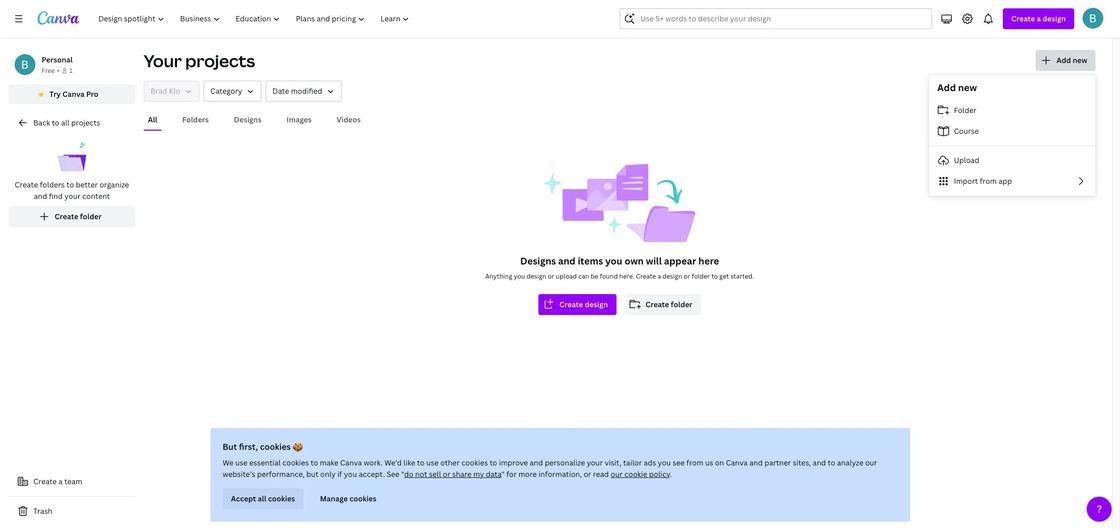 Task type: describe. For each thing, give the bounding box(es) containing it.
appear
[[664, 255, 696, 267]]

try
[[50, 89, 61, 99]]

do not sell or share my data " for more information, or read our cookie policy .
[[404, 469, 672, 479]]

brad klo
[[151, 86, 180, 96]]

🍪
[[293, 441, 303, 453]]

your inside we use essential cookies to make canva work. we'd like to use other cookies to improve and personalize your visit, tailor ads you see from us on canva and partner sites, and to analyze our website's performance, but only if you accept. see "
[[587, 458, 603, 468]]

our inside we use essential cookies to make canva work. we'd like to use other cookies to improve and personalize your visit, tailor ads you see from us on canva and partner sites, and to analyze our website's performance, but only if you accept. see "
[[865, 458, 877, 468]]

back to all projects link
[[8, 112, 135, 133]]

create design
[[559, 299, 608, 309]]

create a team
[[33, 477, 82, 486]]

but
[[223, 441, 237, 453]]

" inside we use essential cookies to make canva work. we'd like to use other cookies to improve and personalize your visit, tailor ads you see from us on canva and partner sites, and to analyze our website's performance, but only if you accept. see "
[[401, 469, 404, 479]]

from inside we use essential cookies to make canva work. we'd like to use other cookies to improve and personalize your visit, tailor ads you see from us on canva and partner sites, and to analyze our website's performance, but only if you accept. see "
[[687, 458, 704, 468]]

all button
[[144, 110, 161, 130]]

you up found
[[605, 255, 623, 267]]

ads
[[644, 458, 656, 468]]

•
[[57, 66, 59, 75]]

course
[[954, 126, 979, 136]]

here
[[699, 255, 719, 267]]

will
[[646, 255, 662, 267]]

you right anything
[[514, 272, 525, 281]]

anything
[[485, 272, 512, 281]]

course button
[[929, 121, 1096, 142]]

be
[[591, 272, 598, 281]]

import from app
[[954, 176, 1012, 186]]

cookie
[[625, 469, 647, 479]]

cookies up essential
[[260, 441, 291, 453]]

your projects
[[144, 49, 255, 72]]

accept.
[[359, 469, 385, 479]]

upload button
[[929, 150, 1096, 171]]

upload
[[954, 155, 980, 165]]

not
[[415, 469, 427, 479]]

or left 'upload'
[[548, 272, 554, 281]]

upload
[[556, 272, 577, 281]]

pro
[[86, 89, 98, 99]]

own
[[625, 255, 644, 267]]

create design button
[[539, 294, 616, 315]]

try canva pro
[[50, 89, 98, 99]]

1
[[69, 66, 73, 75]]

brad klo image
[[1083, 8, 1104, 29]]

and right sites,
[[813, 458, 826, 468]]

create a design button
[[1003, 8, 1074, 29]]

essential
[[249, 458, 281, 468]]

visit,
[[605, 458, 622, 468]]

create inside create folders to better organize and find your content
[[15, 180, 38, 190]]

brad
[[151, 86, 167, 96]]

on
[[715, 458, 724, 468]]

all
[[148, 115, 157, 124]]

see
[[387, 469, 400, 479]]

create folders to better organize and find your content
[[15, 180, 129, 201]]

modified
[[291, 86, 322, 96]]

make
[[320, 458, 338, 468]]

from inside import from app button
[[980, 176, 997, 186]]

date modified
[[273, 86, 322, 96]]

design inside dropdown button
[[1043, 14, 1066, 23]]

add new inside dropdown button
[[1057, 55, 1087, 65]]

app
[[999, 176, 1012, 186]]

create folder for rightmost create folder button
[[646, 299, 693, 309]]

to up data
[[490, 458, 497, 468]]

all inside back to all projects link
[[61, 118, 69, 128]]

organize
[[100, 180, 129, 190]]

to up but on the left
[[311, 458, 318, 468]]

2 use from the left
[[426, 458, 439, 468]]

you up policy
[[658, 458, 671, 468]]

team
[[64, 477, 82, 486]]

to right like
[[417, 458, 425, 468]]

.
[[670, 469, 672, 479]]

you right if
[[344, 469, 357, 479]]

if
[[337, 469, 342, 479]]

design left 'upload'
[[527, 272, 546, 281]]

folders
[[182, 115, 209, 124]]

2 " from the left
[[502, 469, 505, 479]]

a inside designs and items you own will appear here anything you design or upload can be found here. create a design or folder to get started.
[[658, 272, 661, 281]]

sell
[[429, 469, 441, 479]]

but
[[306, 469, 319, 479]]

we'd
[[385, 458, 402, 468]]

see
[[673, 458, 685, 468]]

partner
[[765, 458, 791, 468]]

try canva pro button
[[8, 84, 135, 104]]

us
[[705, 458, 713, 468]]

but first, cookies 🍪
[[223, 441, 303, 453]]

accept
[[231, 494, 256, 504]]

1 horizontal spatial projects
[[185, 49, 255, 72]]

cookies down 🍪
[[282, 458, 309, 468]]

better
[[76, 180, 98, 190]]

videos button
[[333, 110, 365, 130]]

1 vertical spatial add
[[937, 81, 956, 94]]

images button
[[282, 110, 316, 130]]

1 use from the left
[[235, 458, 248, 468]]

only
[[320, 469, 336, 479]]

back to all projects
[[33, 118, 100, 128]]

do not sell or share my data link
[[404, 469, 502, 479]]

information,
[[539, 469, 582, 479]]

all inside "accept all cookies" button
[[258, 494, 266, 504]]

more
[[519, 469, 537, 479]]

date
[[273, 86, 289, 96]]

add new button
[[1036, 50, 1096, 71]]

we
[[223, 458, 234, 468]]

to left analyze
[[828, 458, 835, 468]]

images
[[287, 115, 312, 124]]

free •
[[42, 66, 59, 75]]

accept all cookies button
[[223, 489, 303, 509]]

2 vertical spatial folder
[[671, 299, 693, 309]]

create a team button
[[8, 471, 135, 492]]



Task type: locate. For each thing, give the bounding box(es) containing it.
back
[[33, 118, 50, 128]]

a left team
[[58, 477, 63, 486]]

0 horizontal spatial create folder button
[[8, 206, 135, 227]]

projects up "category" on the top left of the page
[[185, 49, 255, 72]]

1 horizontal spatial new
[[1073, 55, 1087, 65]]

canva right try in the top of the page
[[62, 89, 84, 99]]

from left "app"
[[980, 176, 997, 186]]

projects down pro
[[71, 118, 100, 128]]

projects
[[185, 49, 255, 72], [71, 118, 100, 128]]

category
[[210, 86, 242, 96]]

or right sell
[[443, 469, 451, 479]]

our down the visit,
[[611, 469, 623, 479]]

folder
[[954, 105, 977, 115]]

1 horizontal spatial all
[[258, 494, 266, 504]]

"
[[401, 469, 404, 479], [502, 469, 505, 479]]

a
[[1037, 14, 1041, 23], [658, 272, 661, 281], [58, 477, 63, 486]]

new down 'brad klo' icon
[[1073, 55, 1087, 65]]

0 vertical spatial new
[[1073, 55, 1087, 65]]

0 vertical spatial projects
[[185, 49, 255, 72]]

0 vertical spatial all
[[61, 118, 69, 128]]

get
[[720, 272, 729, 281]]

to inside designs and items you own will appear here anything you design or upload can be found here. create a design or folder to get started.
[[712, 272, 718, 281]]

cookies inside button
[[268, 494, 295, 504]]

designs for designs
[[234, 115, 262, 124]]

0 horizontal spatial your
[[64, 191, 80, 201]]

design inside button
[[585, 299, 608, 309]]

1 vertical spatial from
[[687, 458, 704, 468]]

0 horizontal spatial canva
[[62, 89, 84, 99]]

designs button
[[230, 110, 266, 130]]

or left read
[[584, 469, 591, 479]]

0 horizontal spatial new
[[958, 81, 977, 94]]

add new down 'brad klo' icon
[[1057, 55, 1087, 65]]

and inside create folders to better organize and find your content
[[34, 191, 47, 201]]

add up folder
[[937, 81, 956, 94]]

cookies
[[260, 441, 291, 453], [282, 458, 309, 468], [462, 458, 488, 468], [268, 494, 295, 504], [350, 494, 376, 504]]

designs up 'upload'
[[520, 255, 556, 267]]

your
[[64, 191, 80, 201], [587, 458, 603, 468]]

a up "add new" dropdown button
[[1037, 14, 1041, 23]]

top level navigation element
[[92, 8, 418, 29]]

sites,
[[793, 458, 811, 468]]

we use essential cookies to make canva work. we'd like to use other cookies to improve and personalize your visit, tailor ads you see from us on canva and partner sites, and to analyze our website's performance, but only if you accept. see "
[[223, 458, 877, 479]]

0 vertical spatial our
[[865, 458, 877, 468]]

a for team
[[58, 477, 63, 486]]

0 vertical spatial add new
[[1057, 55, 1087, 65]]

like
[[404, 458, 415, 468]]

1 " from the left
[[401, 469, 404, 479]]

1 horizontal spatial add new
[[1057, 55, 1087, 65]]

trash link
[[8, 501, 135, 522]]

0 vertical spatial folder
[[80, 211, 102, 221]]

0 horizontal spatial create folder
[[55, 211, 102, 221]]

2 horizontal spatial a
[[1037, 14, 1041, 23]]

content
[[82, 191, 110, 201]]

website's
[[223, 469, 255, 479]]

1 vertical spatial your
[[587, 458, 603, 468]]

0 vertical spatial designs
[[234, 115, 262, 124]]

0 horizontal spatial projects
[[71, 118, 100, 128]]

and
[[34, 191, 47, 201], [558, 255, 576, 267], [530, 458, 543, 468], [750, 458, 763, 468], [813, 458, 826, 468]]

1 horizontal spatial use
[[426, 458, 439, 468]]

1 vertical spatial a
[[658, 272, 661, 281]]

designs inside designs and items you own will appear here anything you design or upload can be found here. create a design or folder to get started.
[[520, 255, 556, 267]]

design left 'brad klo' icon
[[1043, 14, 1066, 23]]

and up do not sell or share my data " for more information, or read our cookie policy .
[[530, 458, 543, 468]]

your right find
[[64, 191, 80, 201]]

to left 'better'
[[67, 180, 74, 190]]

0 horizontal spatial "
[[401, 469, 404, 479]]

Search search field
[[641, 9, 912, 29]]

menu
[[929, 100, 1096, 192]]

folders button
[[178, 110, 213, 130]]

cookies inside button
[[350, 494, 376, 504]]

folder inside designs and items you own will appear here anything you design or upload can be found here. create a design or folder to get started.
[[692, 272, 710, 281]]

0 horizontal spatial designs
[[234, 115, 262, 124]]

free
[[42, 66, 55, 75]]

create inside designs and items you own will appear here anything you design or upload can be found here. create a design or folder to get started.
[[636, 272, 656, 281]]

folder down here
[[692, 272, 710, 281]]

1 horizontal spatial designs
[[520, 255, 556, 267]]

manage cookies button
[[312, 489, 385, 509]]

videos
[[337, 115, 361, 124]]

data
[[486, 469, 502, 479]]

a for design
[[1037, 14, 1041, 23]]

use up website's
[[235, 458, 248, 468]]

1 vertical spatial create folder button
[[625, 294, 701, 315]]

1 vertical spatial add new
[[937, 81, 977, 94]]

cookies down performance,
[[268, 494, 295, 504]]

1 vertical spatial create folder
[[646, 299, 693, 309]]

folders
[[40, 180, 65, 190]]

other
[[440, 458, 460, 468]]

create inside create design button
[[559, 299, 583, 309]]

accept all cookies
[[231, 494, 295, 504]]

and left the partner
[[750, 458, 763, 468]]

0 horizontal spatial a
[[58, 477, 63, 486]]

canva inside button
[[62, 89, 84, 99]]

0 vertical spatial from
[[980, 176, 997, 186]]

improve
[[499, 458, 528, 468]]

folder button
[[929, 100, 1096, 121]]

Category button
[[204, 81, 262, 102]]

design down be
[[585, 299, 608, 309]]

create inside button
[[33, 477, 57, 486]]

0 vertical spatial create folder button
[[8, 206, 135, 227]]

to right back
[[52, 118, 59, 128]]

work.
[[364, 458, 383, 468]]

cookies down accept.
[[350, 494, 376, 504]]

0 horizontal spatial add new
[[937, 81, 977, 94]]

1 horizontal spatial our
[[865, 458, 877, 468]]

create folder down create folders to better organize and find your content
[[55, 211, 102, 221]]

add down the create a design dropdown button
[[1057, 55, 1071, 65]]

trash
[[33, 506, 52, 516]]

designs for designs and items you own will appear here anything you design or upload can be found here. create a design or folder to get started.
[[520, 255, 556, 267]]

2 horizontal spatial canva
[[726, 458, 748, 468]]

add inside dropdown button
[[1057, 55, 1071, 65]]

1 horizontal spatial create folder
[[646, 299, 693, 309]]

0 vertical spatial add
[[1057, 55, 1071, 65]]

analyze
[[837, 458, 864, 468]]

folder down 'appear'
[[671, 299, 693, 309]]

to
[[52, 118, 59, 128], [67, 180, 74, 190], [712, 272, 718, 281], [311, 458, 318, 468], [417, 458, 425, 468], [490, 458, 497, 468], [828, 458, 835, 468]]

your up read
[[587, 458, 603, 468]]

1 horizontal spatial canva
[[340, 458, 362, 468]]

read
[[593, 469, 609, 479]]

our
[[865, 458, 877, 468], [611, 469, 623, 479]]

add new up folder
[[937, 81, 977, 94]]

create a design
[[1012, 14, 1066, 23]]

import
[[954, 176, 978, 186]]

new inside dropdown button
[[1073, 55, 1087, 65]]

a down will
[[658, 272, 661, 281]]

my
[[473, 469, 484, 479]]

create folder for topmost create folder button
[[55, 211, 102, 221]]

found
[[600, 272, 618, 281]]

0 horizontal spatial use
[[235, 458, 248, 468]]

0 vertical spatial create folder
[[55, 211, 102, 221]]

0 horizontal spatial add
[[937, 81, 956, 94]]

create folder button down will
[[625, 294, 701, 315]]

1 vertical spatial new
[[958, 81, 977, 94]]

performance,
[[257, 469, 305, 479]]

and up 'upload'
[[558, 255, 576, 267]]

canva right on
[[726, 458, 748, 468]]

create folder button down find
[[8, 206, 135, 227]]

klo
[[169, 86, 180, 96]]

0 vertical spatial your
[[64, 191, 80, 201]]

designs down category button
[[234, 115, 262, 124]]

1 horizontal spatial from
[[980, 176, 997, 186]]

1 horizontal spatial your
[[587, 458, 603, 468]]

0 horizontal spatial from
[[687, 458, 704, 468]]

designs inside button
[[234, 115, 262, 124]]

import from app button
[[929, 171, 1096, 192]]

all right back
[[61, 118, 69, 128]]

and left find
[[34, 191, 47, 201]]

None search field
[[620, 8, 932, 29]]

add new
[[1057, 55, 1087, 65], [937, 81, 977, 94]]

create
[[1012, 14, 1035, 23], [15, 180, 38, 190], [55, 211, 78, 221], [636, 272, 656, 281], [559, 299, 583, 309], [646, 299, 669, 309], [33, 477, 57, 486]]

to inside create folders to better organize and find your content
[[67, 180, 74, 190]]

create folder down 'appear'
[[646, 299, 693, 309]]

or down 'appear'
[[684, 272, 690, 281]]

a inside button
[[58, 477, 63, 486]]

personal
[[42, 55, 73, 65]]

1 vertical spatial folder
[[692, 272, 710, 281]]

2 vertical spatial a
[[58, 477, 63, 486]]

1 vertical spatial projects
[[71, 118, 100, 128]]

folder
[[80, 211, 102, 221], [692, 272, 710, 281], [671, 299, 693, 309]]

1 vertical spatial our
[[611, 469, 623, 479]]

create inside dropdown button
[[1012, 14, 1035, 23]]

design
[[1043, 14, 1066, 23], [527, 272, 546, 281], [663, 272, 682, 281], [585, 299, 608, 309]]

and inside designs and items you own will appear here anything you design or upload can be found here. create a design or folder to get started.
[[558, 255, 576, 267]]

policy
[[649, 469, 670, 479]]

tailor
[[623, 458, 642, 468]]

add
[[1057, 55, 1071, 65], [937, 81, 956, 94]]

Owner button
[[144, 81, 200, 102]]

" right the see on the left bottom
[[401, 469, 404, 479]]

your inside create folders to better organize and find your content
[[64, 191, 80, 201]]

canva up if
[[340, 458, 362, 468]]

1 horizontal spatial add
[[1057, 55, 1071, 65]]

but first, cookies 🍪 dialog
[[210, 428, 910, 522]]

1 horizontal spatial a
[[658, 272, 661, 281]]

1 horizontal spatial create folder button
[[625, 294, 701, 315]]

to left get
[[712, 272, 718, 281]]

designs and items you own will appear here anything you design or upload can be found here. create a design or folder to get started.
[[485, 255, 754, 281]]

cookies up my
[[462, 458, 488, 468]]

first,
[[239, 441, 258, 453]]

Date modified button
[[266, 81, 342, 102]]

your
[[144, 49, 182, 72]]

personalize
[[545, 458, 585, 468]]

0 horizontal spatial all
[[61, 118, 69, 128]]

1 horizontal spatial "
[[502, 469, 505, 479]]

our right analyze
[[865, 458, 877, 468]]

1 vertical spatial all
[[258, 494, 266, 504]]

create folder button
[[8, 206, 135, 227], [625, 294, 701, 315]]

all right accept
[[258, 494, 266, 504]]

canva
[[62, 89, 84, 99], [340, 458, 362, 468], [726, 458, 748, 468]]

find
[[49, 191, 63, 201]]

new
[[1073, 55, 1087, 65], [958, 81, 977, 94]]

0 horizontal spatial our
[[611, 469, 623, 479]]

folder down content
[[80, 211, 102, 221]]

menu containing folder
[[929, 100, 1096, 192]]

" left for
[[502, 469, 505, 479]]

do
[[404, 469, 413, 479]]

for
[[506, 469, 517, 479]]

0 vertical spatial a
[[1037, 14, 1041, 23]]

1 vertical spatial designs
[[520, 255, 556, 267]]

from left us
[[687, 458, 704, 468]]

new up folder
[[958, 81, 977, 94]]

design down 'appear'
[[663, 272, 682, 281]]

a inside dropdown button
[[1037, 14, 1041, 23]]

use
[[235, 458, 248, 468], [426, 458, 439, 468]]

use up sell
[[426, 458, 439, 468]]

our cookie policy link
[[611, 469, 670, 479]]



Task type: vqa. For each thing, say whether or not it's contained in the screenshot.
work.
yes



